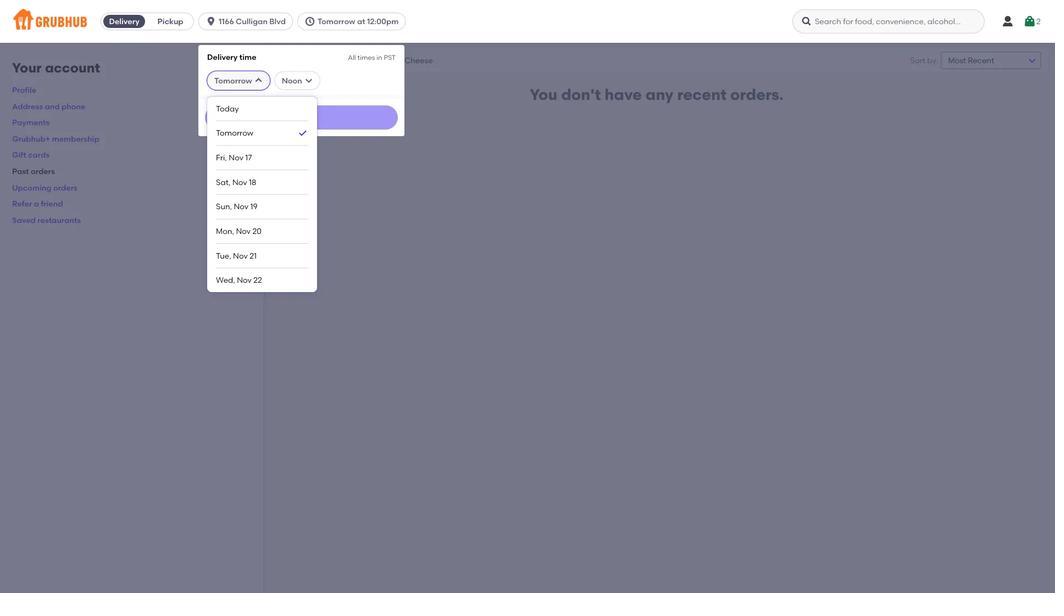 Task type: locate. For each thing, give the bounding box(es) containing it.
refer
[[12, 199, 32, 209]]

2 svg image from the left
[[305, 16, 316, 27]]

delivery button
[[101, 13, 147, 30]]

a
[[34, 199, 39, 209]]

profile link
[[12, 85, 36, 95]]

restaurants
[[38, 216, 81, 225]]

1 svg image from the left
[[206, 16, 217, 27]]

0 vertical spatial orders
[[31, 167, 55, 176]]

nov left the 17
[[229, 153, 244, 162]]

nov left 21
[[233, 251, 248, 261]]

any
[[646, 86, 674, 104]]

orders for past orders
[[31, 167, 55, 176]]

delivery time
[[207, 52, 257, 62]]

grubhub+ membership
[[12, 134, 99, 144]]

list box containing today
[[216, 97, 309, 293]]

tomorrow
[[318, 17, 356, 26], [215, 76, 252, 85], [216, 129, 253, 138]]

and
[[45, 102, 60, 111]]

svg image for 1166 culligan blvd
[[206, 16, 217, 27]]

svg image inside 2 button
[[1024, 15, 1037, 28]]

you
[[530, 86, 558, 104]]

0 vertical spatial delivery
[[109, 17, 140, 26]]

2 horizontal spatial svg image
[[802, 16, 813, 27]]

20
[[253, 227, 262, 236]]

tomorrow left at
[[318, 17, 356, 26]]

address and phone
[[12, 102, 85, 111]]

1 vertical spatial orders
[[53, 183, 77, 192]]

orders up upcoming orders link
[[31, 167, 55, 176]]

svg image
[[206, 16, 217, 27], [305, 16, 316, 27], [802, 16, 813, 27]]

nov left 19
[[234, 202, 249, 212]]

0 horizontal spatial svg image
[[206, 16, 217, 27]]

tomorrow option
[[216, 121, 309, 146]]

2 vertical spatial tomorrow
[[216, 129, 253, 138]]

sort
[[911, 56, 926, 65]]

svg image
[[1024, 15, 1037, 28], [381, 54, 394, 67], [254, 76, 263, 85], [305, 76, 313, 85]]

delivery left time
[[207, 52, 238, 62]]

1166
[[219, 17, 234, 26]]

svg image inside tomorrow at 12:00pm button
[[305, 16, 316, 27]]

nov left 20
[[236, 227, 251, 236]]

tomorrow up fri, nov 17
[[216, 129, 253, 138]]

restaurants
[[326, 55, 371, 64]]

wed,
[[216, 276, 235, 285]]

nov
[[229, 153, 244, 162], [233, 178, 247, 187], [234, 202, 249, 212], [236, 227, 251, 236], [233, 251, 248, 261], [237, 276, 252, 285]]

1166 culligan blvd button
[[199, 13, 298, 30]]

1 horizontal spatial delivery
[[207, 52, 238, 62]]

don't
[[562, 86, 601, 104]]

restaurants button
[[316, 52, 381, 69]]

nov left 18
[[233, 178, 247, 187]]

orders.
[[731, 86, 784, 104]]

delivery left pickup
[[109, 17, 140, 26]]

membership
[[52, 134, 99, 144]]

past
[[12, 167, 29, 176]]

fri,
[[216, 153, 227, 162]]

delivery inside delivery button
[[109, 17, 140, 26]]

list box
[[216, 97, 309, 293]]

in
[[377, 53, 382, 61]]

nov left '22'
[[237, 276, 252, 285]]

17
[[245, 153, 252, 162]]

delivery for delivery time
[[207, 52, 238, 62]]

tomorrow down "delivery time"
[[215, 76, 252, 85]]

orders up friend
[[53, 183, 77, 192]]

sat, nov 18
[[216, 178, 256, 187]]

update
[[289, 113, 314, 121]]

12:00pm
[[367, 17, 399, 26]]

upcoming
[[12, 183, 52, 192]]

noon
[[282, 76, 302, 85]]

payments
[[12, 118, 50, 127]]

svg image inside 1166 culligan blvd button
[[206, 16, 217, 27]]

22
[[254, 276, 262, 285]]

pickup button
[[147, 13, 194, 30]]

main navigation navigation
[[0, 0, 1056, 594]]

1 horizontal spatial svg image
[[305, 16, 316, 27]]

sort by:
[[911, 56, 939, 65]]

saved restaurants
[[12, 216, 81, 225]]

0 vertical spatial tomorrow
[[318, 17, 356, 26]]

grubhub+
[[12, 134, 50, 144]]

wed, nov 22
[[216, 276, 262, 285]]

0 horizontal spatial delivery
[[109, 17, 140, 26]]

sun,
[[216, 202, 232, 212]]

delivery
[[109, 17, 140, 26], [207, 52, 238, 62]]

2 button
[[1024, 12, 1041, 31]]

orders
[[31, 167, 55, 176], [53, 183, 77, 192]]

gift cards
[[12, 150, 50, 160]]

1 vertical spatial delivery
[[207, 52, 238, 62]]

mon,
[[216, 227, 234, 236]]

nov for fri,
[[229, 153, 244, 162]]



Task type: vqa. For each thing, say whether or not it's contained in the screenshot.
orders to the top
yes



Task type: describe. For each thing, give the bounding box(es) containing it.
you don't have any recent orders.
[[530, 86, 784, 104]]

blvd
[[270, 17, 286, 26]]

cards
[[28, 150, 50, 160]]

your
[[12, 60, 42, 76]]

all
[[348, 53, 356, 61]]

pickup
[[158, 17, 183, 26]]

nov for sat,
[[233, 178, 247, 187]]

grubhub+ membership link
[[12, 134, 99, 144]]

time
[[240, 52, 257, 62]]

tomorrow at 12:00pm button
[[298, 13, 410, 30]]

21
[[250, 251, 257, 261]]

your account
[[12, 60, 100, 76]]

sun, nov 19
[[216, 202, 258, 212]]

tue,
[[216, 251, 231, 261]]

by:
[[928, 56, 939, 65]]

nov for sun,
[[234, 202, 249, 212]]

refer a friend link
[[12, 199, 63, 209]]

friend
[[41, 199, 63, 209]]

check icon image
[[298, 128, 309, 139]]

1166 culligan blvd
[[219, 17, 286, 26]]

tomorrow inside 'option'
[[216, 129, 253, 138]]

past orders
[[12, 167, 55, 176]]

payments link
[[12, 118, 50, 127]]

1 vertical spatial tomorrow
[[215, 76, 252, 85]]

culligan
[[236, 17, 268, 26]]

nov for wed,
[[237, 276, 252, 285]]

upcoming orders
[[12, 183, 77, 192]]

recent
[[678, 86, 727, 104]]

2
[[1037, 17, 1041, 26]]

nov for mon,
[[236, 227, 251, 236]]

update button
[[205, 106, 398, 130]]

saved restaurants link
[[12, 216, 81, 225]]

address
[[12, 102, 43, 111]]

times
[[358, 53, 375, 61]]

sat,
[[216, 178, 231, 187]]

refer a friend
[[12, 199, 63, 209]]

19
[[250, 202, 258, 212]]

phone
[[62, 102, 85, 111]]

profile
[[12, 85, 36, 95]]

delivery for delivery
[[109, 17, 140, 26]]

gift
[[12, 150, 26, 160]]

fri, nov 17
[[216, 153, 252, 162]]

all times in pst
[[348, 53, 396, 61]]

tomorrow inside button
[[318, 17, 356, 26]]

account
[[45, 60, 100, 76]]

mon, nov 20
[[216, 227, 262, 236]]

past orders link
[[12, 167, 55, 176]]

3 svg image from the left
[[802, 16, 813, 27]]

list box inside the "main navigation" navigation
[[216, 97, 309, 293]]

at
[[357, 17, 365, 26]]

gift cards link
[[12, 150, 50, 160]]

pst
[[384, 53, 396, 61]]

address and phone link
[[12, 102, 85, 111]]

today
[[216, 104, 239, 113]]

tomorrow at 12:00pm
[[318, 17, 399, 26]]

18
[[249, 178, 256, 187]]

have
[[605, 86, 642, 104]]

upcoming orders link
[[12, 183, 77, 192]]

nov for tue,
[[233, 251, 248, 261]]

orders for upcoming orders
[[53, 183, 77, 192]]

saved
[[12, 216, 36, 225]]

tue, nov 21
[[216, 251, 257, 261]]

svg image for tomorrow at 12:00pm
[[305, 16, 316, 27]]



